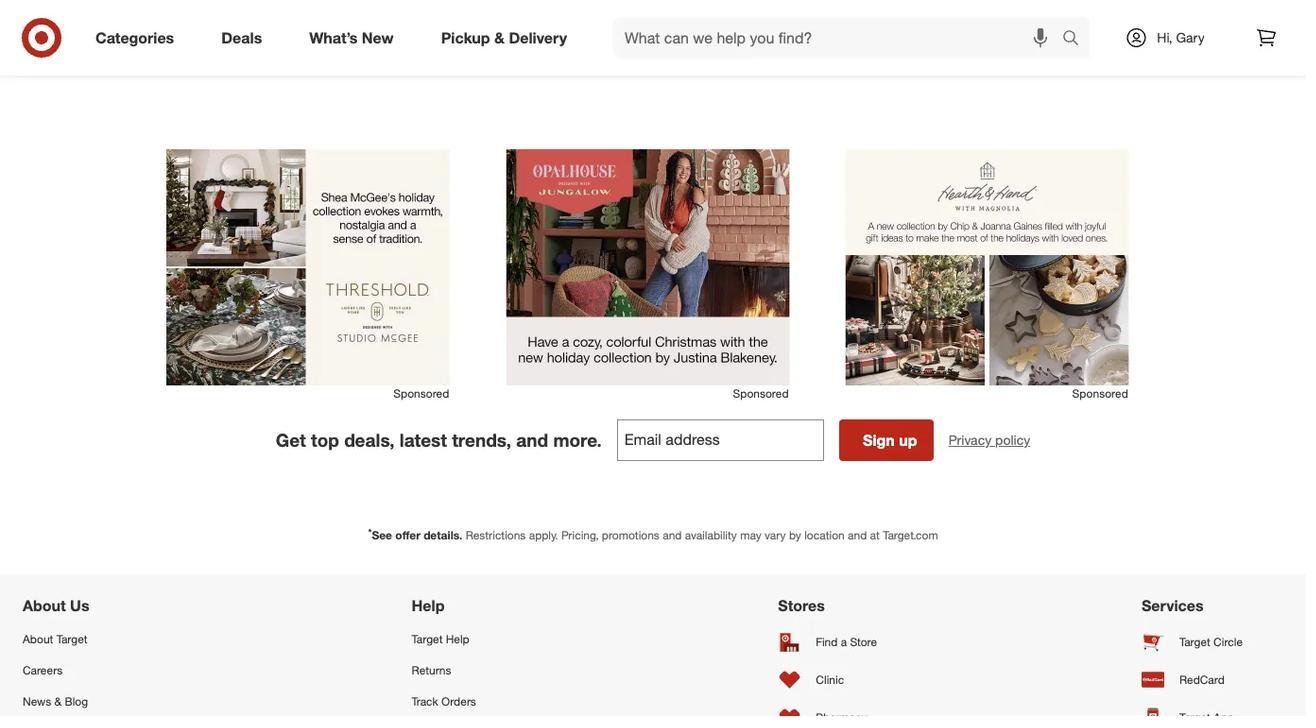 Task type: vqa. For each thing, say whether or not it's contained in the screenshot.
&
yes



Task type: describe. For each thing, give the bounding box(es) containing it.
privacy policy
[[949, 432, 1031, 449]]

find
[[816, 635, 838, 649]]

sign up
[[863, 431, 917, 450]]

availability
[[685, 529, 737, 543]]

target circle link
[[1142, 623, 1284, 661]]

about target link
[[23, 623, 165, 655]]

news
[[23, 694, 51, 709]]

pickup & delivery
[[441, 28, 567, 47]]

about for about target
[[23, 632, 53, 646]]

redcard link
[[1142, 661, 1284, 699]]

at
[[870, 529, 880, 543]]

about for about us
[[23, 597, 66, 615]]

location
[[805, 529, 845, 543]]

2 sponsored from the left
[[733, 387, 789, 401]]

pricing,
[[561, 529, 599, 543]]

find a store link
[[778, 623, 895, 661]]

apply.
[[529, 529, 558, 543]]

clinic
[[816, 673, 844, 687]]

privacy
[[949, 432, 992, 449]]

redcard
[[1180, 673, 1225, 687]]

3 sponsored from the left
[[1073, 387, 1128, 401]]

details.
[[424, 529, 463, 543]]

may
[[740, 529, 762, 543]]

careers
[[23, 663, 63, 677]]

gary
[[1176, 29, 1205, 46]]

sign up button
[[839, 420, 934, 461]]

up
[[899, 431, 917, 450]]

latest
[[400, 429, 447, 451]]

about us
[[23, 597, 89, 615]]

target for target circle
[[1180, 635, 1211, 649]]

2 advertisement region from the left
[[506, 150, 790, 386]]

stores
[[778, 597, 825, 615]]

1 horizontal spatial and
[[663, 529, 682, 543]]

get top deals, latest trends, and more.
[[276, 429, 602, 451]]

delivery
[[509, 28, 567, 47]]

news & blog
[[23, 694, 88, 709]]

track orders link
[[412, 686, 532, 717]]

deals
[[221, 28, 262, 47]]

services
[[1142, 597, 1204, 615]]

* see offer details. restrictions apply. pricing, promotions and availability may vary by location and at target.com
[[368, 526, 938, 543]]

restrictions
[[466, 529, 526, 543]]

target circle
[[1180, 635, 1243, 649]]

more.
[[553, 429, 602, 451]]

top
[[311, 429, 339, 451]]

vary
[[765, 529, 786, 543]]

blog
[[65, 694, 88, 709]]

what's new link
[[293, 17, 417, 59]]

orders
[[441, 694, 476, 709]]

circle
[[1214, 635, 1243, 649]]

policy
[[995, 432, 1031, 449]]

find a store
[[816, 635, 877, 649]]

& for pickup
[[494, 28, 505, 47]]



Task type: locate. For each thing, give the bounding box(es) containing it.
1 about from the top
[[23, 597, 66, 615]]

search
[[1054, 30, 1099, 49]]

1 horizontal spatial &
[[494, 28, 505, 47]]

1 horizontal spatial advertisement region
[[506, 150, 790, 386]]

get
[[276, 429, 306, 451]]

about up about target
[[23, 597, 66, 615]]

2 about from the top
[[23, 632, 53, 646]]

help up target help
[[412, 597, 445, 615]]

sign
[[863, 431, 895, 450]]

deals,
[[344, 429, 395, 451]]

0 vertical spatial about
[[23, 597, 66, 615]]

target left circle
[[1180, 635, 1211, 649]]

0 horizontal spatial target
[[56, 632, 87, 646]]

promotions
[[602, 529, 660, 543]]

trends,
[[452, 429, 511, 451]]

*
[[368, 526, 372, 538]]

a
[[841, 635, 847, 649]]

0 vertical spatial &
[[494, 28, 505, 47]]

0 horizontal spatial &
[[54, 694, 62, 709]]

pickup
[[441, 28, 490, 47]]

see
[[372, 529, 392, 543]]

& right pickup
[[494, 28, 505, 47]]

target.com
[[883, 529, 938, 543]]

returns
[[412, 663, 451, 677]]

target help
[[412, 632, 470, 646]]

target down us
[[56, 632, 87, 646]]

categories
[[95, 28, 174, 47]]

1 vertical spatial help
[[446, 632, 470, 646]]

deals link
[[205, 17, 286, 59]]

0 horizontal spatial advertisement region
[[167, 150, 450, 386]]

clinic link
[[778, 661, 895, 699]]

1 vertical spatial about
[[23, 632, 53, 646]]

us
[[70, 597, 89, 615]]

target up the returns
[[412, 632, 443, 646]]

None text field
[[617, 420, 824, 461]]

2 horizontal spatial sponsored
[[1073, 387, 1128, 401]]

target help link
[[412, 623, 532, 655]]

sponsored
[[393, 387, 449, 401], [733, 387, 789, 401], [1073, 387, 1128, 401]]

2 horizontal spatial and
[[848, 529, 867, 543]]

privacy policy link
[[949, 431, 1031, 450]]

help up returns link
[[446, 632, 470, 646]]

and left the more.
[[516, 429, 548, 451]]

new
[[362, 28, 394, 47]]

store
[[850, 635, 877, 649]]

categories link
[[79, 17, 198, 59]]

about up "careers"
[[23, 632, 53, 646]]

0 vertical spatial help
[[412, 597, 445, 615]]

advertisement region
[[167, 150, 450, 386], [506, 150, 790, 386], [846, 150, 1129, 386]]

1 horizontal spatial sponsored
[[733, 387, 789, 401]]

track orders
[[412, 694, 476, 709]]

pickup & delivery link
[[425, 17, 591, 59]]

help
[[412, 597, 445, 615], [446, 632, 470, 646]]

track
[[412, 694, 438, 709]]

hi,
[[1157, 29, 1173, 46]]

1 vertical spatial &
[[54, 694, 62, 709]]

about target
[[23, 632, 87, 646]]

0 horizontal spatial and
[[516, 429, 548, 451]]

about
[[23, 597, 66, 615], [23, 632, 53, 646]]

and
[[516, 429, 548, 451], [663, 529, 682, 543], [848, 529, 867, 543]]

0 horizontal spatial sponsored
[[393, 387, 449, 401]]

careers link
[[23, 655, 165, 686]]

& left "blog"
[[54, 694, 62, 709]]

by
[[789, 529, 801, 543]]

what's
[[309, 28, 358, 47]]

3 advertisement region from the left
[[846, 150, 1129, 386]]

What can we help you find? suggestions appear below search field
[[614, 17, 1067, 59]]

what's new
[[309, 28, 394, 47]]

hi, gary
[[1157, 29, 1205, 46]]

0 horizontal spatial help
[[412, 597, 445, 615]]

1 advertisement region from the left
[[167, 150, 450, 386]]

&
[[494, 28, 505, 47], [54, 694, 62, 709]]

returns link
[[412, 655, 532, 686]]

offer
[[395, 529, 420, 543]]

search button
[[1054, 17, 1099, 62]]

and left at
[[848, 529, 867, 543]]

and left availability
[[663, 529, 682, 543]]

target
[[56, 632, 87, 646], [412, 632, 443, 646], [1180, 635, 1211, 649]]

target for target help
[[412, 632, 443, 646]]

1 horizontal spatial target
[[412, 632, 443, 646]]

2 horizontal spatial advertisement region
[[846, 150, 1129, 386]]

1 horizontal spatial help
[[446, 632, 470, 646]]

2 horizontal spatial target
[[1180, 635, 1211, 649]]

& for news
[[54, 694, 62, 709]]

1 sponsored from the left
[[393, 387, 449, 401]]

news & blog link
[[23, 686, 165, 717]]



